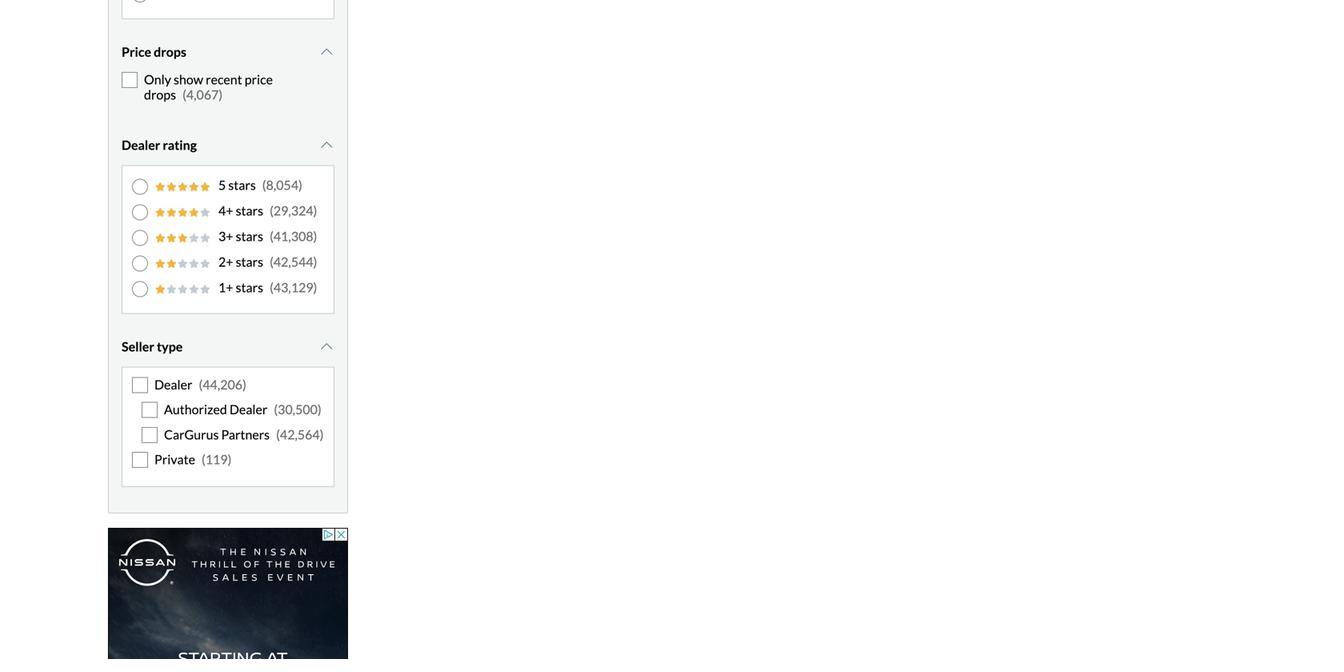 Task type: describe. For each thing, give the bounding box(es) containing it.
rating
[[163, 137, 197, 153]]

stars for 1+ stars
[[236, 279, 263, 295]]

(43,129)
[[270, 279, 317, 295]]

(42,564)
[[276, 427, 324, 442]]

(4,067)
[[182, 87, 223, 103]]

authorized dealer (30,500)
[[164, 402, 321, 417]]

(44,206)
[[199, 377, 246, 392]]

4+ stars
[[218, 203, 263, 218]]

cargurus
[[164, 427, 219, 442]]

(30,500)
[[274, 402, 321, 417]]

drops inside only show recent price drops
[[144, 87, 176, 103]]

1+
[[218, 279, 233, 295]]

advertisement region
[[108, 528, 348, 659]]

type
[[157, 339, 183, 354]]

price
[[245, 72, 273, 87]]

dealer for dealer rating
[[122, 137, 160, 153]]

drops inside price drops dropdown button
[[154, 44, 186, 60]]

chevron down image for drops
[[319, 46, 334, 58]]

partners
[[221, 427, 270, 442]]

dealer rating button
[[122, 125, 334, 165]]

stars for 3+ stars
[[236, 228, 263, 244]]

seller
[[122, 339, 154, 354]]

3+
[[218, 228, 233, 244]]

chevron down image for rating
[[319, 139, 334, 151]]

recent
[[206, 72, 242, 87]]

stars for 2+ stars
[[236, 254, 263, 269]]

5
[[218, 177, 226, 193]]

only
[[144, 72, 171, 87]]

2+ stars
[[218, 254, 263, 269]]

4+
[[218, 203, 233, 218]]

(119)
[[202, 452, 232, 467]]

private (119)
[[154, 452, 232, 467]]

show
[[174, 72, 203, 87]]

stars for 4+ stars
[[236, 203, 263, 218]]

price
[[122, 44, 151, 60]]

2 vertical spatial dealer
[[230, 402, 267, 417]]



Task type: locate. For each thing, give the bounding box(es) containing it.
(29,324)
[[270, 203, 317, 218]]

2 vertical spatial chevron down image
[[319, 340, 334, 353]]

0 vertical spatial dealer
[[122, 137, 160, 153]]

dealer (44,206)
[[154, 377, 246, 392]]

stars for 5 stars
[[228, 177, 256, 193]]

stars right 5
[[228, 177, 256, 193]]

stars right 1+
[[236, 279, 263, 295]]

2+
[[218, 254, 233, 269]]

dealer up authorized on the bottom left
[[154, 377, 192, 392]]

2 chevron down image from the top
[[319, 139, 334, 151]]

only show recent price drops
[[144, 72, 273, 103]]

3 chevron down image from the top
[[319, 340, 334, 353]]

seller type
[[122, 339, 183, 354]]

dealer for dealer (44,206)
[[154, 377, 192, 392]]

1 vertical spatial dealer
[[154, 377, 192, 392]]

1 chevron down image from the top
[[319, 46, 334, 58]]

5 stars
[[218, 177, 256, 193]]

private
[[154, 452, 195, 467]]

0 vertical spatial chevron down image
[[319, 46, 334, 58]]

3+ stars
[[218, 228, 263, 244]]

(42,544)
[[270, 254, 317, 269]]

1+ stars
[[218, 279, 263, 295]]

authorized
[[164, 402, 227, 417]]

drops up the only
[[154, 44, 186, 60]]

dealer inside 'dropdown button'
[[122, 137, 160, 153]]

(41,308)
[[270, 228, 317, 244]]

1 vertical spatial chevron down image
[[319, 139, 334, 151]]

chevron down image inside dealer rating 'dropdown button'
[[319, 139, 334, 151]]

chevron down image
[[319, 46, 334, 58], [319, 139, 334, 151], [319, 340, 334, 353]]

1 vertical spatial drops
[[144, 87, 176, 103]]

seller type button
[[122, 327, 334, 367]]

stars right the 3+
[[236, 228, 263, 244]]

chevron down image for type
[[319, 340, 334, 353]]

dealer left rating
[[122, 137, 160, 153]]

drops
[[154, 44, 186, 60], [144, 87, 176, 103]]

dealer up partners
[[230, 402, 267, 417]]

chevron down image inside price drops dropdown button
[[319, 46, 334, 58]]

chevron down image inside seller type dropdown button
[[319, 340, 334, 353]]

drops left (4,067)
[[144, 87, 176, 103]]

dealer
[[122, 137, 160, 153], [154, 377, 192, 392], [230, 402, 267, 417]]

price drops button
[[122, 32, 334, 72]]

0 vertical spatial drops
[[154, 44, 186, 60]]

stars right "2+"
[[236, 254, 263, 269]]

(8,054)
[[262, 177, 302, 193]]

stars right 4+
[[236, 203, 263, 218]]

price drops
[[122, 44, 186, 60]]

stars
[[228, 177, 256, 193], [236, 203, 263, 218], [236, 228, 263, 244], [236, 254, 263, 269], [236, 279, 263, 295]]

dealer rating
[[122, 137, 197, 153]]

cargurus partners (42,564)
[[164, 427, 324, 442]]



Task type: vqa. For each thing, say whether or not it's contained in the screenshot.
"Download On The App Store" image
no



